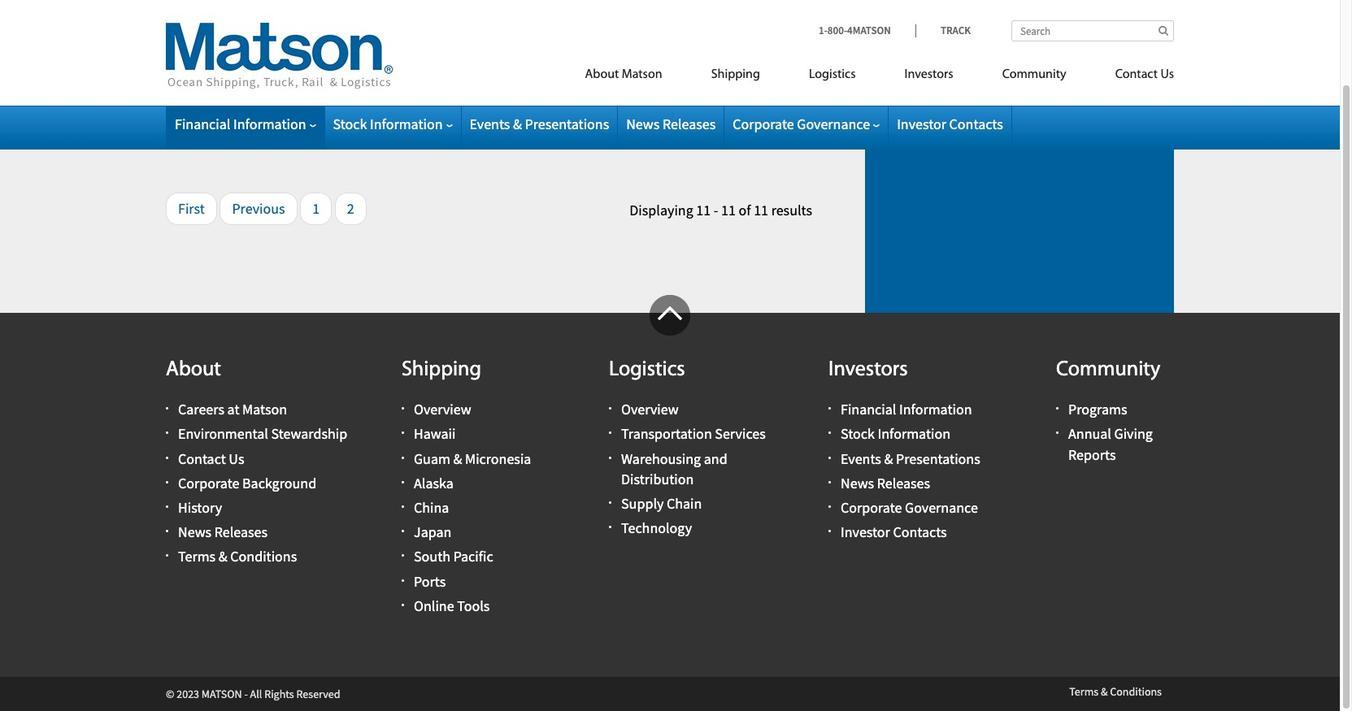 Task type: locate. For each thing, give the bounding box(es) containing it.
0 horizontal spatial terms
[[178, 547, 216, 566]]

governance
[[797, 115, 870, 133], [905, 498, 978, 517]]

1 vertical spatial shipping
[[402, 359, 481, 381]]

stock information
[[333, 115, 443, 133]]

12,
[[254, 37, 266, 50]]

news releases link
[[626, 115, 716, 133], [841, 474, 930, 493], [178, 523, 268, 542]]

2012 annual report down 2013
[[252, 66, 372, 85]]

1 horizontal spatial about
[[585, 68, 619, 81]]

march 12, 2013
[[227, 37, 288, 50]]

2023
[[177, 687, 199, 702]]

shipping
[[711, 68, 760, 81], [402, 359, 481, 381]]

contact us link down environmental
[[178, 449, 244, 468]]

logistics down the 800-
[[809, 68, 856, 81]]

overview hawaii guam & micronesia alaska china japan south pacific ports online tools
[[414, 400, 531, 615]]

reports
[[1068, 445, 1116, 464]]

0 vertical spatial corporate governance link
[[733, 115, 880, 133]]

financial information
[[175, 115, 306, 133]]

overview link for shipping
[[414, 400, 471, 419]]

0 horizontal spatial contact
[[178, 449, 226, 468]]

tools
[[457, 597, 490, 615]]

0 horizontal spatial shipping
[[402, 359, 481, 381]]

1 horizontal spatial stock information link
[[841, 425, 951, 443]]

contact us link
[[1091, 60, 1174, 94], [178, 449, 244, 468]]

0 horizontal spatial financial information link
[[175, 115, 316, 133]]

terms & conditions
[[1069, 685, 1162, 699]]

overview up transportation
[[621, 400, 679, 419]]

1 horizontal spatial news releases link
[[626, 115, 716, 133]]

11 right of
[[754, 201, 768, 219]]

1 vertical spatial stock
[[841, 425, 875, 443]]

corporate governance
[[733, 115, 870, 133]]

2 horizontal spatial corporate
[[841, 498, 902, 517]]

1-800-4matson
[[819, 24, 891, 37]]

logistics down back to top image
[[609, 359, 685, 381]]

annual up march in the top of the page
[[206, 5, 260, 28]]

hawaii
[[414, 425, 456, 443]]

1 horizontal spatial contact us link
[[1091, 60, 1174, 94]]

1 horizontal spatial releases
[[663, 115, 716, 133]]

0 horizontal spatial corporate
[[178, 474, 239, 493]]

news inside careers at matson environmental stewardship contact us corporate background history news releases terms & conditions
[[178, 523, 212, 542]]

about up 'events & presentations'
[[585, 68, 619, 81]]

& inside the overview hawaii guam & micronesia alaska china japan south pacific ports online tools
[[453, 449, 462, 468]]

None search field
[[1011, 20, 1174, 41]]

0 vertical spatial news
[[626, 115, 660, 133]]

0 horizontal spatial financial
[[175, 115, 230, 133]]

guam & micronesia link
[[414, 449, 531, 468]]

1 vertical spatial report
[[330, 66, 372, 85]]

0 vertical spatial about
[[585, 68, 619, 81]]

logistics
[[809, 68, 856, 81], [609, 359, 685, 381]]

0 vertical spatial matson
[[622, 68, 662, 81]]

investors
[[905, 68, 953, 81], [829, 359, 908, 381]]

2 vertical spatial releases
[[214, 523, 268, 542]]

1 vertical spatial matson
[[242, 400, 287, 419]]

1 vertical spatial news releases link
[[841, 474, 930, 493]]

contact
[[1115, 68, 1158, 81], [178, 449, 226, 468]]

0 vertical spatial governance
[[797, 115, 870, 133]]

0 horizontal spatial conditions
[[230, 547, 297, 566]]

corporate background link
[[178, 474, 316, 493]]

information for financial information
[[233, 115, 306, 133]]

information
[[233, 115, 306, 133], [370, 115, 443, 133], [899, 400, 972, 419], [878, 425, 951, 443]]

1 vertical spatial contact
[[178, 449, 226, 468]]

ports link
[[414, 572, 446, 591]]

japan link
[[414, 523, 452, 542]]

1 horizontal spatial overview
[[621, 400, 679, 419]]

2013
[[268, 37, 288, 50]]

overview link up hawaii
[[414, 400, 471, 419]]

community up programs at the bottom of the page
[[1056, 359, 1161, 381]]

0 vertical spatial annual
[[206, 5, 260, 28]]

previous
[[232, 199, 285, 218]]

0 horizontal spatial us
[[229, 449, 244, 468]]

2012 up 2012 report image
[[166, 5, 203, 28]]

0 horizontal spatial about
[[166, 359, 221, 381]]

annual up reports
[[1068, 425, 1111, 443]]

of
[[739, 201, 751, 219]]

careers at matson link
[[178, 400, 287, 419]]

corporate inside careers at matson environmental stewardship contact us corporate background history news releases terms & conditions
[[178, 474, 239, 493]]

0 vertical spatial report
[[264, 5, 316, 28]]

information for stock information
[[370, 115, 443, 133]]

1 vertical spatial terms
[[1069, 685, 1099, 699]]

investors inside investors link
[[905, 68, 953, 81]]

japan
[[414, 523, 452, 542]]

2012
[[166, 5, 203, 28], [252, 66, 282, 85]]

events & presentations
[[470, 115, 609, 133]]

alaska
[[414, 474, 454, 493]]

4matson
[[847, 24, 891, 37]]

1 vertical spatial presentations
[[896, 449, 980, 468]]

0 vertical spatial contacts
[[949, 115, 1003, 133]]

financial inside "financial information stock information events & presentations news releases corporate governance investor contacts"
[[841, 400, 896, 419]]

matson up news releases
[[622, 68, 662, 81]]

1 vertical spatial corporate governance link
[[841, 498, 978, 517]]

overview up hawaii
[[414, 400, 471, 419]]

annual inside programs annual giving reports
[[1068, 425, 1111, 443]]

us inside careers at matson environmental stewardship contact us corporate background history news releases terms & conditions
[[229, 449, 244, 468]]

1 horizontal spatial us
[[1161, 68, 1174, 81]]

contact down search search box
[[1115, 68, 1158, 81]]

china link
[[414, 498, 449, 517]]

information for financial information stock information events & presentations news releases corporate governance investor contacts
[[899, 400, 972, 419]]

conditions inside careers at matson environmental stewardship contact us corporate background history news releases terms & conditions
[[230, 547, 297, 566]]

china
[[414, 498, 449, 517]]

1 vertical spatial 2012 annual report
[[252, 66, 372, 85]]

1 horizontal spatial presentations
[[896, 449, 980, 468]]

1-800-4matson link
[[819, 24, 915, 37]]

south
[[414, 547, 450, 566]]

0 vertical spatial terms
[[178, 547, 216, 566]]

1 horizontal spatial report
[[330, 66, 372, 85]]

0 vertical spatial conditions
[[230, 547, 297, 566]]

1 horizontal spatial shipping
[[711, 68, 760, 81]]

events & presentations link
[[470, 115, 609, 133], [841, 449, 980, 468]]

0 vertical spatial corporate
[[733, 115, 794, 133]]

2 vertical spatial news releases link
[[178, 523, 268, 542]]

1 horizontal spatial 11
[[721, 201, 736, 219]]

0 horizontal spatial terms & conditions link
[[178, 547, 297, 566]]

matson up 'environmental stewardship' link
[[242, 400, 287, 419]]

1 horizontal spatial terms & conditions link
[[1069, 685, 1162, 699]]

background
[[242, 474, 316, 493]]

1 vertical spatial contacts
[[893, 523, 947, 542]]

investor contacts link for topmost events & presentations link
[[897, 115, 1003, 133]]

annual
[[206, 5, 260, 28], [284, 66, 328, 85], [1068, 425, 1111, 443]]

presentations
[[525, 115, 609, 133], [896, 449, 980, 468]]

search image
[[1159, 25, 1168, 36]]

0 horizontal spatial matson
[[242, 400, 287, 419]]

0 horizontal spatial news releases link
[[178, 523, 268, 542]]

1 horizontal spatial overview link
[[621, 400, 679, 419]]

overview inside the overview hawaii guam & micronesia alaska china japan south pacific ports online tools
[[414, 400, 471, 419]]

shipping up hawaii link
[[402, 359, 481, 381]]

financial information link
[[175, 115, 316, 133], [841, 400, 972, 419]]

1 horizontal spatial contact
[[1115, 68, 1158, 81]]

about up careers
[[166, 359, 221, 381]]

0 horizontal spatial releases
[[214, 523, 268, 542]]

0 vertical spatial logistics
[[809, 68, 856, 81]]

0 vertical spatial us
[[1161, 68, 1174, 81]]

1 vertical spatial contact us link
[[178, 449, 244, 468]]

1 vertical spatial investor
[[897, 115, 946, 133]]

stock information link for topmost events & presentations link
[[333, 115, 452, 133]]

1 horizontal spatial logistics
[[809, 68, 856, 81]]

us
[[1161, 68, 1174, 81], [229, 449, 244, 468]]

0 horizontal spatial logistics
[[609, 359, 685, 381]]

1 vertical spatial financial information link
[[841, 400, 972, 419]]

1 horizontal spatial contacts
[[949, 115, 1003, 133]]

11 right -
[[721, 201, 736, 219]]

0 vertical spatial shipping
[[711, 68, 760, 81]]

1 horizontal spatial corporate
[[733, 115, 794, 133]]

2 horizontal spatial annual
[[1068, 425, 1111, 443]]

11 left -
[[696, 201, 711, 219]]

1 horizontal spatial 2012
[[252, 66, 282, 85]]

investor contacts link for the rightmost events & presentations link
[[841, 523, 947, 542]]

events
[[470, 115, 510, 133], [841, 449, 881, 468]]

report up 2013
[[264, 5, 316, 28]]

contact us link down search image
[[1091, 60, 1174, 94]]

contact down environmental
[[178, 449, 226, 468]]

&
[[513, 115, 522, 133], [453, 449, 462, 468], [884, 449, 893, 468], [218, 547, 227, 566], [1101, 685, 1108, 699]]

2 vertical spatial news
[[178, 523, 212, 542]]

1 horizontal spatial stock
[[841, 425, 875, 443]]

warehousing and distribution link
[[621, 449, 727, 488]]

0 horizontal spatial events
[[470, 115, 510, 133]]

annual down 2013
[[284, 66, 328, 85]]

history
[[178, 498, 222, 517]]

1 horizontal spatial conditions
[[1110, 685, 1162, 699]]

news
[[626, 115, 660, 133], [841, 474, 874, 493], [178, 523, 212, 542]]

terms & conditions link
[[178, 547, 297, 566], [1069, 685, 1162, 699]]

1 horizontal spatial events & presentations link
[[841, 449, 980, 468]]

0 horizontal spatial annual
[[206, 5, 260, 28]]

0 horizontal spatial overview link
[[414, 400, 471, 419]]

community down search search box
[[1002, 68, 1066, 81]]

1 vertical spatial governance
[[905, 498, 978, 517]]

logistics inside footer
[[609, 359, 685, 381]]

footer containing about
[[0, 295, 1340, 711]]

0 vertical spatial investor contacts link
[[897, 115, 1003, 133]]

0 vertical spatial financial information link
[[175, 115, 316, 133]]

about for about matson
[[585, 68, 619, 81]]

1 vertical spatial about
[[166, 359, 221, 381]]

1 11 from the left
[[696, 201, 711, 219]]

releases
[[663, 115, 716, 133], [877, 474, 930, 493], [214, 523, 268, 542]]

warehousing
[[621, 449, 701, 468]]

2 overview from the left
[[621, 400, 679, 419]]

0 vertical spatial contact
[[1115, 68, 1158, 81]]

1 vertical spatial stock information link
[[841, 425, 951, 443]]

us inside top menu navigation
[[1161, 68, 1174, 81]]

investor
[[898, 14, 947, 33], [897, 115, 946, 133], [841, 523, 890, 542]]

programs
[[1068, 400, 1127, 419]]

1 overview link from the left
[[414, 400, 471, 419]]

1 vertical spatial us
[[229, 449, 244, 468]]

1 horizontal spatial events
[[841, 449, 881, 468]]

financial
[[175, 115, 230, 133], [841, 400, 896, 419]]

0 vertical spatial news releases link
[[626, 115, 716, 133]]

overview inside the overview transportation services warehousing and distribution supply chain technology
[[621, 400, 679, 419]]

1 vertical spatial logistics
[[609, 359, 685, 381]]

community
[[1002, 68, 1066, 81], [1056, 359, 1161, 381]]

2 11 from the left
[[721, 201, 736, 219]]

1 overview from the left
[[414, 400, 471, 419]]

2 horizontal spatial 11
[[754, 201, 768, 219]]

800-
[[828, 24, 847, 37]]

top menu navigation
[[512, 60, 1174, 94]]

about inside top menu navigation
[[585, 68, 619, 81]]

0 vertical spatial stock
[[333, 115, 367, 133]]

2012 annual report up march in the top of the page
[[166, 5, 316, 28]]

1 horizontal spatial governance
[[905, 498, 978, 517]]

news releases link for topmost events & presentations link
[[626, 115, 716, 133]]

matson inside careers at matson environmental stewardship contact us corporate background history news releases terms & conditions
[[242, 400, 287, 419]]

2012 down 12,
[[252, 66, 282, 85]]

terms inside careers at matson environmental stewardship contact us corporate background history news releases terms & conditions
[[178, 547, 216, 566]]

stock information link for the rightmost events & presentations link
[[841, 425, 951, 443]]

0 vertical spatial investor
[[898, 14, 947, 33]]

stock information link
[[333, 115, 452, 133], [841, 425, 951, 443]]

about inside footer
[[166, 359, 221, 381]]

chain
[[667, 494, 702, 513]]

investor contacts link
[[897, 115, 1003, 133], [841, 523, 947, 542]]

11
[[696, 201, 711, 219], [721, 201, 736, 219], [754, 201, 768, 219]]

and
[[704, 449, 727, 468]]

transportation
[[621, 425, 712, 443]]

hawaii link
[[414, 425, 456, 443]]

ports
[[414, 572, 446, 591]]

investor for investor contacts
[[897, 115, 946, 133]]

1 horizontal spatial financial information link
[[841, 400, 972, 419]]

1 vertical spatial investor contacts link
[[841, 523, 947, 542]]

shipping up news releases
[[711, 68, 760, 81]]

footer
[[0, 295, 1340, 711]]

report up stock information
[[330, 66, 372, 85]]

0 horizontal spatial report
[[264, 5, 316, 28]]

overview for transportation
[[621, 400, 679, 419]]

environmental stewardship link
[[178, 425, 347, 443]]

0 vertical spatial 2012
[[166, 5, 203, 28]]

2 overview link from the left
[[621, 400, 679, 419]]

0 horizontal spatial stock information link
[[333, 115, 452, 133]]

us up corporate background link
[[229, 449, 244, 468]]

1 vertical spatial events & presentations link
[[841, 449, 980, 468]]

overview link up transportation
[[621, 400, 679, 419]]

us down search image
[[1161, 68, 1174, 81]]

contacts
[[949, 115, 1003, 133], [893, 523, 947, 542]]



Task type: describe. For each thing, give the bounding box(es) containing it.
about matson link
[[561, 60, 687, 94]]

programs annual giving reports
[[1068, 400, 1153, 464]]

careers at matson environmental stewardship contact us corporate background history news releases terms & conditions
[[178, 400, 347, 566]]

& inside careers at matson environmental stewardship contact us corporate background history news releases terms & conditions
[[218, 547, 227, 566]]

1-
[[819, 24, 828, 37]]

investor faqs
[[898, 14, 980, 33]]

community inside "link"
[[1002, 68, 1066, 81]]

south pacific link
[[414, 547, 493, 566]]

corporate governance link for the rightmost events & presentations link's news releases 'link'
[[841, 498, 978, 517]]

financial information link for the rightmost events & presentations link's stock information 'link'
[[841, 400, 972, 419]]

2012 annual report link
[[227, 66, 372, 85]]

shipping link
[[687, 60, 785, 94]]

©
[[166, 687, 174, 702]]

displaying
[[630, 201, 693, 219]]

2
[[347, 199, 354, 218]]

2 link
[[335, 192, 366, 226]]

investors inside footer
[[829, 359, 908, 381]]

1 horizontal spatial news
[[626, 115, 660, 133]]

annual giving reports link
[[1068, 425, 1153, 464]]

march
[[227, 37, 252, 50]]

1 link
[[300, 192, 332, 226]]

news releases link for the rightmost events & presentations link
[[841, 474, 930, 493]]

technology link
[[621, 519, 692, 538]]

online tools link
[[414, 597, 490, 615]]

0 horizontal spatial governance
[[797, 115, 870, 133]]

investor for investor faqs
[[898, 14, 947, 33]]

all
[[250, 687, 262, 702]]

‐
[[244, 687, 248, 702]]

stewardship
[[271, 425, 347, 443]]

0 vertical spatial events & presentations link
[[470, 115, 609, 133]]

first
[[178, 199, 205, 218]]

shipping inside footer
[[402, 359, 481, 381]]

financial for financial information
[[175, 115, 230, 133]]

about for about
[[166, 359, 221, 381]]

history link
[[178, 498, 222, 517]]

services
[[715, 425, 766, 443]]

giving
[[1114, 425, 1153, 443]]

0 horizontal spatial stock
[[333, 115, 367, 133]]

financial information stock information events & presentations news releases corporate governance investor contacts
[[841, 400, 980, 542]]

0 vertical spatial 2012 annual report
[[166, 5, 316, 28]]

0 horizontal spatial contact us link
[[178, 449, 244, 468]]

careers
[[178, 400, 224, 419]]

0 horizontal spatial presentations
[[525, 115, 609, 133]]

2012 annual report article
[[166, 5, 489, 111]]

2012 report image
[[166, 36, 223, 109]]

contact inside careers at matson environmental stewardship contact us corporate background history news releases terms & conditions
[[178, 449, 226, 468]]

0 vertical spatial releases
[[663, 115, 716, 133]]

overview for hawaii
[[414, 400, 471, 419]]

1 vertical spatial community
[[1056, 359, 1161, 381]]

programs link
[[1068, 400, 1127, 419]]

stock inside "financial information stock information events & presentations news releases corporate governance investor contacts"
[[841, 425, 875, 443]]

news inside "financial information stock information events & presentations news releases corporate governance investor contacts"
[[841, 474, 874, 493]]

releases inside "financial information stock information events & presentations news releases corporate governance investor contacts"
[[877, 474, 930, 493]]

pacific
[[453, 547, 493, 566]]

corporate governance link for news releases 'link' related to topmost events & presentations link
[[733, 115, 880, 133]]

0 vertical spatial contact us link
[[1091, 60, 1174, 94]]

Search search field
[[1011, 20, 1174, 41]]

news releases
[[626, 115, 716, 133]]

distribution
[[621, 470, 694, 488]]

contacts inside "financial information stock information events & presentations news releases corporate governance investor contacts"
[[893, 523, 947, 542]]

releases inside careers at matson environmental stewardship contact us corporate background history news releases terms & conditions
[[214, 523, 268, 542]]

investor contacts
[[897, 115, 1003, 133]]

rights
[[264, 687, 294, 702]]

3 11 from the left
[[754, 201, 768, 219]]

© 2023 matson ‐ all rights reserved
[[166, 687, 340, 702]]

overview link for logistics
[[621, 400, 679, 419]]

logistics link
[[785, 60, 880, 94]]

shipping inside top menu navigation
[[711, 68, 760, 81]]

logistics inside top menu navigation
[[809, 68, 856, 81]]

investor faqs link
[[898, 14, 980, 33]]

about matson
[[585, 68, 662, 81]]

governance inside "financial information stock information events & presentations news releases corporate governance investor contacts"
[[905, 498, 978, 517]]

supply
[[621, 494, 664, 513]]

-
[[714, 201, 718, 219]]

1 vertical spatial 2012
[[252, 66, 282, 85]]

track
[[941, 24, 971, 37]]

reserved
[[296, 687, 340, 702]]

matson image
[[166, 23, 394, 89]]

presentations inside "financial information stock information events & presentations news releases corporate governance investor contacts"
[[896, 449, 980, 468]]

0 vertical spatial terms & conditions link
[[178, 547, 297, 566]]

faqs
[[950, 14, 980, 33]]

matson
[[202, 687, 242, 702]]

contact us
[[1115, 68, 1174, 81]]

guam
[[414, 449, 450, 468]]

0 horizontal spatial 2012
[[166, 5, 203, 28]]

micronesia
[[465, 449, 531, 468]]

financial information link for stock information 'link' related to topmost events & presentations link
[[175, 115, 316, 133]]

environmental
[[178, 425, 268, 443]]

previous link
[[220, 192, 297, 226]]

back to top image
[[650, 295, 690, 336]]

overview transportation services warehousing and distribution supply chain technology
[[621, 400, 766, 538]]

& inside "financial information stock information events & presentations news releases corporate governance investor contacts"
[[884, 449, 893, 468]]

technology
[[621, 519, 692, 538]]

1 horizontal spatial annual
[[284, 66, 328, 85]]

matson inside top menu navigation
[[622, 68, 662, 81]]

investors link
[[880, 60, 978, 94]]

1 vertical spatial conditions
[[1110, 685, 1162, 699]]

displaying 11 - 11 of 11 results
[[630, 201, 812, 219]]

corporate inside "financial information stock information events & presentations news releases corporate governance investor contacts"
[[841, 498, 902, 517]]

first link
[[166, 192, 217, 226]]

contact inside top menu navigation
[[1115, 68, 1158, 81]]

1 vertical spatial terms & conditions link
[[1069, 685, 1162, 699]]

track link
[[915, 24, 971, 37]]

alaska link
[[414, 474, 454, 493]]

1
[[312, 199, 320, 218]]

financial for financial information stock information events & presentations news releases corporate governance investor contacts
[[841, 400, 896, 419]]

at
[[227, 400, 239, 419]]

community link
[[978, 60, 1091, 94]]

transportation services link
[[621, 425, 766, 443]]

online
[[414, 597, 454, 615]]

investor inside "financial information stock information events & presentations news releases corporate governance investor contacts"
[[841, 523, 890, 542]]

events inside "financial information stock information events & presentations news releases corporate governance investor contacts"
[[841, 449, 881, 468]]

supply chain link
[[621, 494, 702, 513]]



Task type: vqa. For each thing, say whether or not it's contained in the screenshot.
Financial related to Financial Information
yes



